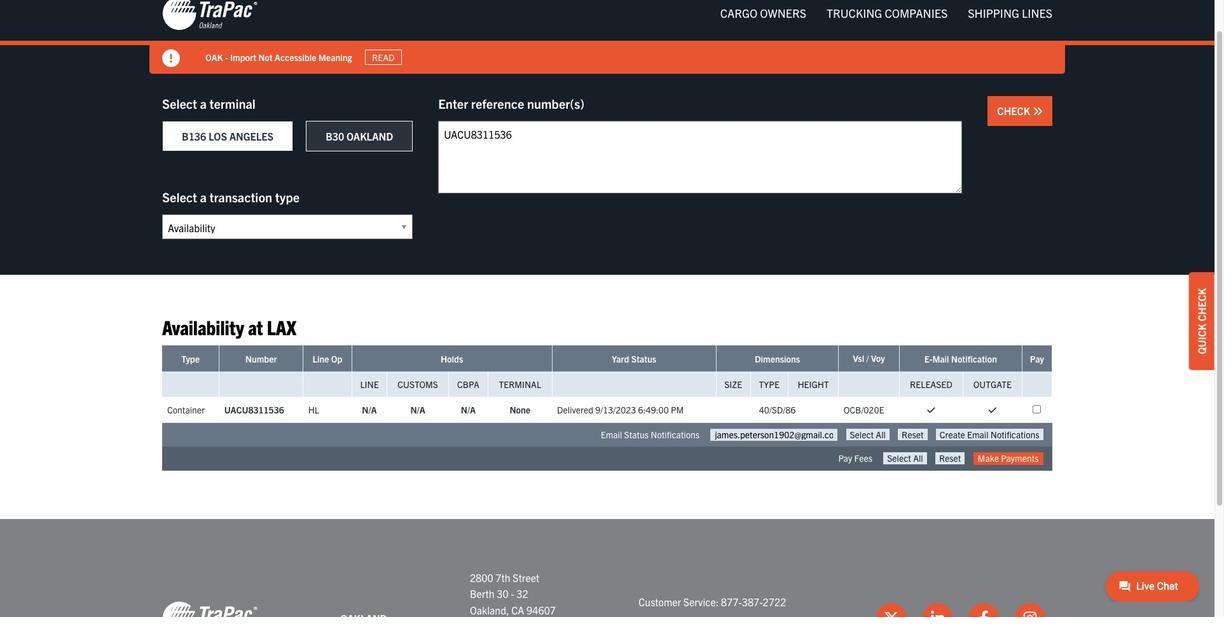 Task type: describe. For each thing, give the bounding box(es) containing it.
b136
[[182, 130, 206, 143]]

line for line
[[360, 379, 379, 390]]

oak
[[206, 51, 223, 63]]

email
[[601, 429, 622, 441]]

30
[[497, 587, 509, 600]]

fees
[[855, 453, 873, 464]]

yard status
[[612, 353, 657, 365]]

1 vertical spatial type
[[759, 379, 780, 390]]

los
[[209, 130, 227, 143]]

shipping lines
[[969, 6, 1053, 20]]

b30 oakland
[[326, 130, 393, 143]]

select a transaction type
[[162, 189, 300, 205]]

berth
[[470, 587, 495, 600]]

status for email
[[624, 429, 649, 441]]

read link
[[365, 50, 402, 65]]

size
[[725, 379, 743, 390]]

op
[[331, 353, 343, 365]]

cargo owners
[[721, 6, 807, 20]]

number
[[246, 353, 277, 365]]

holds
[[441, 353, 463, 365]]

lines
[[1023, 6, 1053, 20]]

vsl / voy
[[853, 353, 886, 364]]

quick check
[[1196, 288, 1209, 354]]

Enter reference number(s) text field
[[439, 121, 963, 193]]

trucking companies link
[[817, 1, 958, 26]]

pay fees
[[839, 453, 873, 464]]

trucking
[[827, 6, 883, 20]]

footer containing 2800 7th street
[[0, 519, 1215, 617]]

shipping lines link
[[958, 1, 1063, 26]]

service:
[[684, 596, 719, 608]]

at
[[248, 314, 263, 339]]

b30
[[326, 130, 344, 143]]

877-
[[721, 596, 742, 608]]

height
[[798, 379, 829, 390]]

pay for pay fees
[[839, 453, 853, 464]]

cargo
[[721, 6, 758, 20]]

line op
[[313, 353, 343, 365]]

a for transaction
[[200, 189, 207, 205]]

yard
[[612, 353, 630, 365]]

enter
[[439, 95, 468, 111]]

container
[[167, 404, 205, 416]]

street
[[513, 571, 540, 584]]

type
[[275, 189, 300, 205]]

dimensions
[[755, 353, 801, 365]]

email status notifications
[[601, 429, 700, 441]]

b136 los angeles
[[182, 130, 274, 143]]

mail
[[933, 353, 950, 365]]

select a terminal
[[162, 95, 256, 111]]

ca
[[512, 604, 525, 616]]

transaction
[[210, 189, 272, 205]]

customer
[[639, 596, 681, 608]]

reference
[[471, 95, 524, 111]]

number(s)
[[527, 95, 585, 111]]

2722
[[763, 596, 787, 608]]

e-mail notification
[[925, 353, 998, 365]]

make payments
[[978, 453, 1039, 464]]

import
[[230, 51, 256, 63]]

banner containing cargo owners
[[0, 0, 1225, 74]]

vsl
[[853, 353, 865, 364]]

select for select a transaction type
[[162, 189, 197, 205]]

/
[[867, 353, 869, 364]]

select for select a terminal
[[162, 95, 197, 111]]

enter reference number(s)
[[439, 95, 585, 111]]

1 vertical spatial check
[[1196, 288, 1209, 321]]

customer service: 877-387-2722
[[639, 596, 787, 608]]

availability
[[162, 314, 244, 339]]



Task type: vqa. For each thing, say whether or not it's contained in the screenshot.
Lines
yes



Task type: locate. For each thing, give the bounding box(es) containing it.
cargo owners link
[[710, 1, 817, 26]]

oakland
[[347, 130, 393, 143]]

type
[[181, 353, 200, 365], [759, 379, 780, 390]]

oakland image for footer containing 2800 7th street
[[162, 601, 258, 617]]

2 horizontal spatial solid image
[[1033, 106, 1043, 116]]

9/13/2023
[[596, 404, 637, 416]]

solid image inside check button
[[1033, 106, 1043, 116]]

1 a from the top
[[200, 95, 207, 111]]

32
[[517, 587, 529, 600]]

2 vertical spatial solid image
[[928, 406, 936, 415]]

line left customs
[[360, 379, 379, 390]]

7th
[[496, 571, 511, 584]]

1 select from the top
[[162, 95, 197, 111]]

terminal
[[210, 95, 256, 111]]

solid image
[[162, 50, 180, 67], [1033, 106, 1043, 116], [928, 406, 936, 415]]

2 oakland image from the top
[[162, 601, 258, 617]]

0 vertical spatial oakland image
[[162, 0, 258, 31]]

status for yard
[[632, 353, 657, 365]]

0 vertical spatial -
[[225, 51, 228, 63]]

line for line op
[[313, 353, 329, 365]]

2 select from the top
[[162, 189, 197, 205]]

pay
[[1031, 353, 1045, 365], [839, 453, 853, 464]]

2800 7th street berth 30 - 32 oakland, ca 94607
[[470, 571, 556, 616]]

oakland image for banner containing cargo owners
[[162, 0, 258, 31]]

94607
[[527, 604, 556, 616]]

1 vertical spatial oakland image
[[162, 601, 258, 617]]

footer
[[0, 519, 1215, 617]]

delivered
[[557, 404, 594, 416]]

companies
[[885, 6, 948, 20]]

notifications
[[651, 429, 700, 441]]

trucking companies
[[827, 6, 948, 20]]

delivered 9/13/2023 6:49:00 pm
[[557, 404, 684, 416]]

a left transaction
[[200, 189, 207, 205]]

a left terminal
[[200, 95, 207, 111]]

select left transaction
[[162, 189, 197, 205]]

6:49:00
[[639, 404, 669, 416]]

1 n/a from the left
[[362, 404, 377, 416]]

customs
[[398, 379, 438, 390]]

1 oakland image from the top
[[162, 0, 258, 31]]

0 horizontal spatial -
[[225, 51, 228, 63]]

check inside button
[[998, 104, 1033, 117]]

- right oak
[[225, 51, 228, 63]]

angeles
[[229, 130, 274, 143]]

0 vertical spatial pay
[[1031, 353, 1045, 365]]

1 horizontal spatial n/a
[[411, 404, 425, 416]]

meaning
[[319, 51, 352, 63]]

0 horizontal spatial type
[[181, 353, 200, 365]]

uacu8311536
[[224, 404, 284, 416]]

select up 'b136'
[[162, 95, 197, 111]]

0 horizontal spatial check
[[998, 104, 1033, 117]]

1 horizontal spatial solid image
[[928, 406, 936, 415]]

pay right notification
[[1031, 353, 1045, 365]]

1 vertical spatial a
[[200, 189, 207, 205]]

pay for pay
[[1031, 353, 1045, 365]]

1 vertical spatial -
[[511, 587, 515, 600]]

status right yard
[[632, 353, 657, 365]]

notification
[[952, 353, 998, 365]]

1 vertical spatial line
[[360, 379, 379, 390]]

1 horizontal spatial pay
[[1031, 353, 1045, 365]]

oakland,
[[470, 604, 509, 616]]

None button
[[847, 429, 890, 441], [898, 429, 928, 441], [936, 429, 1044, 441], [884, 453, 927, 464], [936, 453, 965, 464], [847, 429, 890, 441], [898, 429, 928, 441], [936, 429, 1044, 441], [884, 453, 927, 464], [936, 453, 965, 464]]

0 horizontal spatial solid image
[[162, 50, 180, 67]]

status
[[632, 353, 657, 365], [624, 429, 649, 441]]

banner
[[0, 0, 1225, 74]]

availability at lax
[[162, 314, 297, 339]]

2 n/a from the left
[[411, 404, 425, 416]]

1 horizontal spatial line
[[360, 379, 379, 390]]

0 vertical spatial check
[[998, 104, 1033, 117]]

2 horizontal spatial n/a
[[461, 404, 476, 416]]

quick
[[1196, 324, 1209, 354]]

check
[[998, 104, 1033, 117], [1196, 288, 1209, 321]]

- inside banner
[[225, 51, 228, 63]]

voy
[[871, 353, 886, 364]]

- right 30
[[511, 587, 515, 600]]

outgate
[[974, 379, 1012, 390]]

0 vertical spatial type
[[181, 353, 200, 365]]

a
[[200, 95, 207, 111], [200, 189, 207, 205]]

n/a down customs
[[411, 404, 425, 416]]

quick check link
[[1190, 272, 1215, 370]]

3 n/a from the left
[[461, 404, 476, 416]]

hl
[[308, 404, 319, 416]]

1 vertical spatial solid image
[[1033, 106, 1043, 116]]

0 vertical spatial status
[[632, 353, 657, 365]]

pay left fees
[[839, 453, 853, 464]]

1 vertical spatial select
[[162, 189, 197, 205]]

oakland image inside footer
[[162, 601, 258, 617]]

cbpa
[[457, 379, 480, 390]]

menu bar
[[710, 1, 1063, 26]]

0 vertical spatial a
[[200, 95, 207, 111]]

0 vertical spatial solid image
[[162, 50, 180, 67]]

read
[[372, 52, 395, 63]]

line left op
[[313, 353, 329, 365]]

check button
[[988, 96, 1053, 126]]

terminal
[[499, 379, 542, 390]]

- inside '2800 7th street berth 30 - 32 oakland, ca 94607'
[[511, 587, 515, 600]]

0 vertical spatial select
[[162, 95, 197, 111]]

make
[[978, 453, 1000, 464]]

2800
[[470, 571, 494, 584]]

released
[[911, 379, 953, 390]]

type down dimensions on the bottom of the page
[[759, 379, 780, 390]]

status right email
[[624, 429, 649, 441]]

solid image inside banner
[[162, 50, 180, 67]]

select
[[162, 95, 197, 111], [162, 189, 197, 205]]

shipping
[[969, 6, 1020, 20]]

2 a from the top
[[200, 189, 207, 205]]

1 horizontal spatial type
[[759, 379, 780, 390]]

n/a down cbpa
[[461, 404, 476, 416]]

accessible
[[275, 51, 317, 63]]

1 horizontal spatial -
[[511, 587, 515, 600]]

40/sd/86
[[760, 404, 796, 416]]

solid image
[[989, 406, 997, 415]]

oakland image
[[162, 0, 258, 31], [162, 601, 258, 617]]

387-
[[742, 596, 763, 608]]

payments
[[1002, 453, 1039, 464]]

0 horizontal spatial line
[[313, 353, 329, 365]]

None checkbox
[[1034, 406, 1042, 414]]

menu bar containing cargo owners
[[710, 1, 1063, 26]]

Your Email email field
[[711, 429, 838, 441]]

n/a
[[362, 404, 377, 416], [411, 404, 425, 416], [461, 404, 476, 416]]

lax
[[267, 314, 297, 339]]

1 vertical spatial status
[[624, 429, 649, 441]]

a for terminal
[[200, 95, 207, 111]]

ocb/020e
[[844, 404, 885, 416]]

oak - import not accessible meaning
[[206, 51, 352, 63]]

not
[[258, 51, 273, 63]]

e-
[[925, 353, 933, 365]]

owners
[[761, 6, 807, 20]]

pm
[[671, 404, 684, 416]]

n/a right hl
[[362, 404, 377, 416]]

line
[[313, 353, 329, 365], [360, 379, 379, 390]]

1 vertical spatial pay
[[839, 453, 853, 464]]

-
[[225, 51, 228, 63], [511, 587, 515, 600]]

none
[[510, 404, 531, 416]]

0 vertical spatial line
[[313, 353, 329, 365]]

0 horizontal spatial pay
[[839, 453, 853, 464]]

1 horizontal spatial check
[[1196, 288, 1209, 321]]

0 horizontal spatial n/a
[[362, 404, 377, 416]]

make payments link
[[974, 453, 1044, 465]]

type down availability
[[181, 353, 200, 365]]



